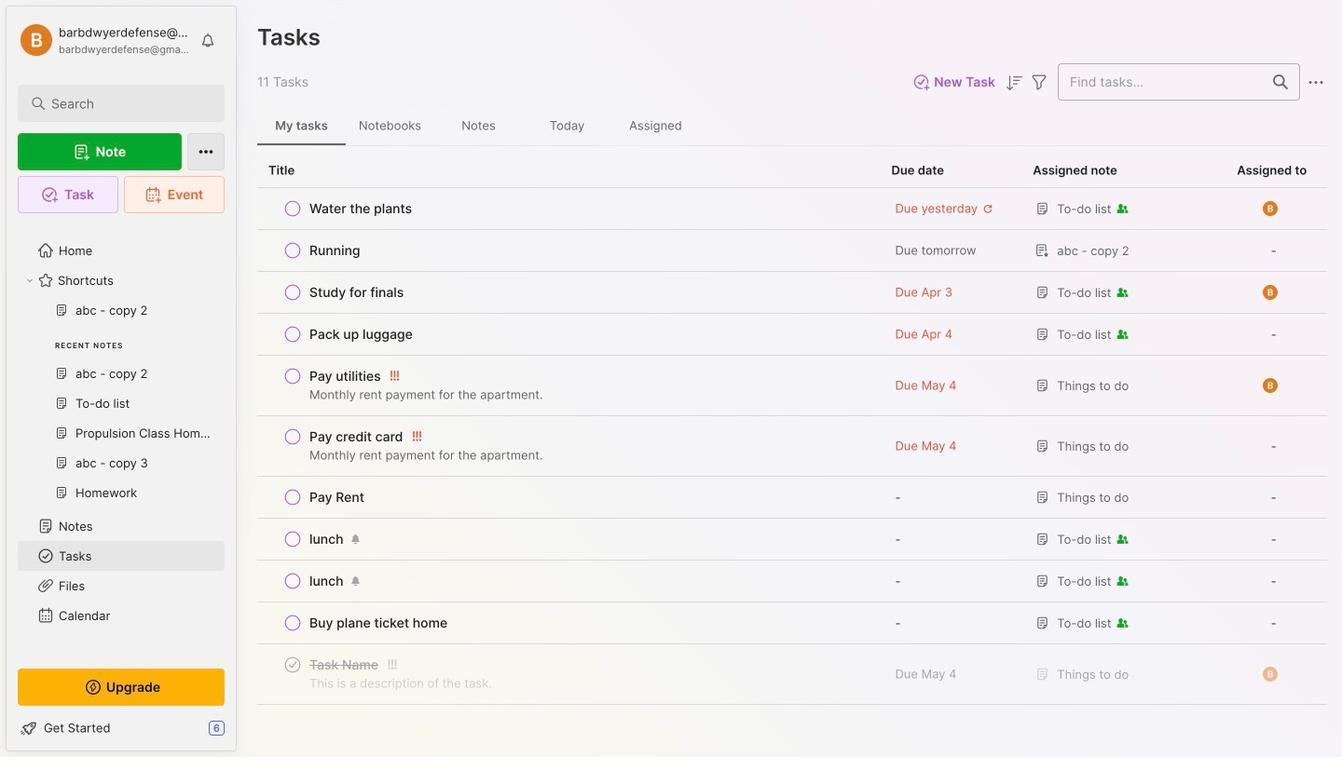 Task type: locate. For each thing, give the bounding box(es) containing it.
tree
[[7, 225, 236, 758]]

row
[[257, 188, 1327, 230], [268, 196, 869, 222], [257, 230, 1327, 272], [268, 238, 869, 264], [257, 272, 1327, 314], [268, 280, 869, 306], [257, 314, 1327, 356], [268, 322, 869, 348], [257, 356, 1327, 417], [268, 363, 869, 408], [257, 417, 1327, 477], [268, 424, 869, 469], [257, 477, 1327, 519], [268, 485, 869, 511], [257, 519, 1327, 561], [268, 527, 869, 553], [257, 561, 1327, 603], [268, 569, 869, 595], [257, 603, 1327, 645], [268, 610, 869, 637], [257, 645, 1327, 706], [268, 652, 869, 697]]

water the plants 0 cell
[[309, 199, 412, 218]]

tree inside main element
[[7, 225, 236, 758]]

lunch 7 cell
[[309, 530, 344, 549]]

pay utilities 4 cell
[[309, 367, 381, 386]]

buy plane ticket home 9 cell
[[309, 614, 448, 633]]

group
[[18, 295, 225, 519]]

pack up luggage 3 cell
[[309, 325, 413, 344]]

Filter tasks field
[[1028, 70, 1050, 94]]

Search text field
[[51, 95, 200, 113]]

None search field
[[51, 92, 200, 115]]

row group
[[257, 188, 1327, 706]]



Task type: describe. For each thing, give the bounding box(es) containing it.
none search field inside main element
[[51, 92, 200, 115]]

task name 10 cell
[[309, 656, 378, 675]]

running 1 cell
[[309, 241, 360, 260]]

main element
[[0, 0, 242, 758]]

filter tasks image
[[1028, 71, 1050, 94]]

Sort tasks by… field
[[1003, 71, 1025, 94]]

lunch 8 cell
[[309, 572, 344, 591]]

pay rent 6 cell
[[309, 488, 364, 507]]

Help and Learning task checklist field
[[7, 714, 236, 744]]

study for finals 2 cell
[[309, 283, 404, 302]]

click to collapse image
[[235, 723, 249, 746]]

Find tasks… text field
[[1059, 67, 1262, 97]]

Account field
[[18, 21, 190, 59]]

pay credit card 5 cell
[[309, 428, 403, 446]]

group inside tree
[[18, 295, 225, 519]]

More actions and view options field
[[1300, 70, 1327, 94]]

more actions and view options image
[[1305, 71, 1327, 94]]



Task type: vqa. For each thing, say whether or not it's contained in the screenshot.
Start writing… text field
no



